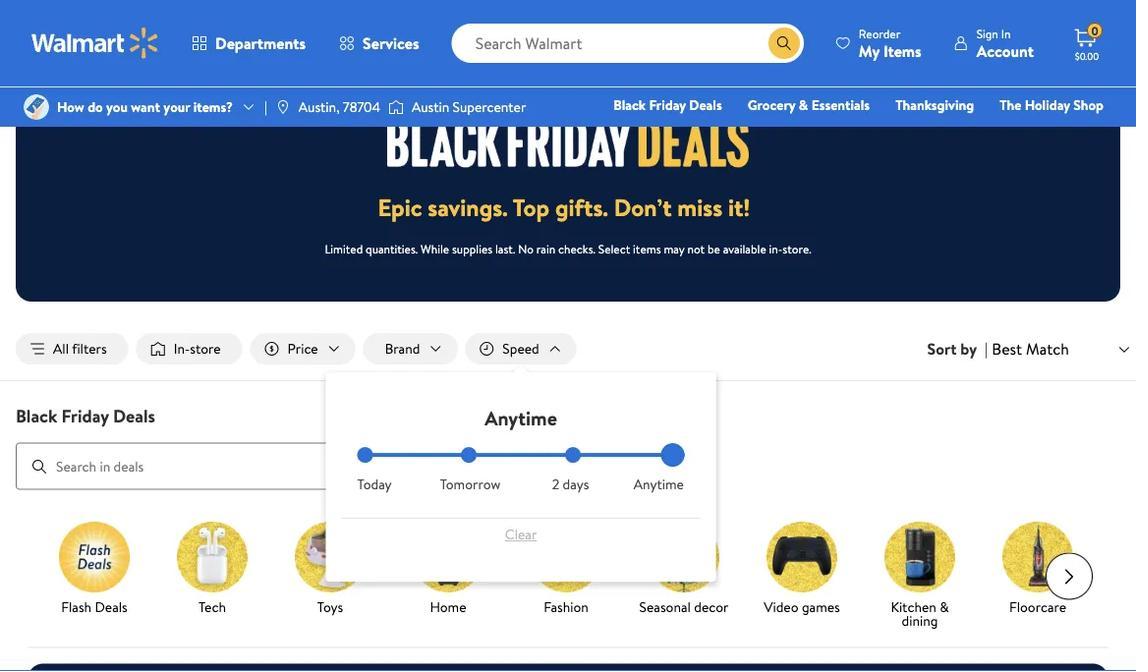 Task type: vqa. For each thing, say whether or not it's contained in the screenshot.
clear
yes



Task type: locate. For each thing, give the bounding box(es) containing it.
0 vertical spatial deals
[[689, 95, 722, 115]]

best match
[[992, 338, 1069, 360]]

1 horizontal spatial friday
[[649, 95, 686, 115]]

in
[[1001, 25, 1011, 42]]

 image
[[24, 94, 49, 120], [388, 97, 404, 117]]

seasonal decor
[[639, 597, 729, 616]]

1 vertical spatial fashion
[[544, 597, 589, 616]]

top
[[513, 191, 550, 224]]

reorder
[[859, 25, 901, 42]]

sort and filter section element
[[0, 317, 1136, 380]]

sponsored
[[1047, 22, 1101, 39]]

0 vertical spatial home link
[[820, 122, 874, 143]]

deals inside 'flash deals' link
[[95, 597, 128, 616]]

0 vertical spatial shop
[[1074, 95, 1104, 115]]

1 vertical spatial black
[[16, 404, 57, 428]]

home link down "essentials"
[[820, 122, 874, 143]]

 image left the how
[[24, 94, 49, 120]]

Tomorrow radio
[[461, 447, 477, 463]]

1 horizontal spatial home link
[[820, 122, 874, 143]]

1 horizontal spatial |
[[985, 338, 988, 360]]

one debit
[[1037, 123, 1104, 142]]

1 vertical spatial |
[[985, 338, 988, 360]]

kitchen
[[891, 597, 937, 616]]

fashion down thanksgiving
[[891, 123, 936, 142]]

in-
[[174, 339, 190, 358]]

1 vertical spatial anytime
[[634, 475, 684, 494]]

1 horizontal spatial  image
[[388, 97, 404, 117]]

0 horizontal spatial anytime
[[485, 404, 557, 432]]

black
[[614, 95, 646, 115], [16, 404, 57, 428]]

None range field
[[357, 453, 685, 457]]

deals
[[689, 95, 722, 115], [113, 404, 155, 428], [95, 597, 128, 616]]

gifts.
[[555, 191, 608, 224]]

friday up electronics on the right
[[649, 95, 686, 115]]

one
[[1037, 123, 1067, 142]]

 image for how do you want your items?
[[24, 94, 49, 120]]

1 horizontal spatial shop
[[1074, 95, 1104, 115]]

decor
[[694, 597, 729, 616]]

sort by |
[[927, 338, 988, 360]]

1 horizontal spatial fashion link
[[882, 122, 945, 143]]

tomorrow
[[440, 475, 501, 494]]

walmart image
[[31, 28, 159, 59]]

2 vertical spatial deals
[[95, 597, 128, 616]]

anytime up how fast do you want your order? option group
[[485, 404, 557, 432]]

friday down filters
[[62, 404, 109, 428]]

Today radio
[[357, 447, 373, 463]]

anytime inside how fast do you want your order? option group
[[634, 475, 684, 494]]

0 horizontal spatial home
[[430, 597, 466, 616]]

fashion down shop fashion image
[[544, 597, 589, 616]]

1 vertical spatial deals
[[113, 404, 155, 428]]

deals down in-store button
[[113, 404, 155, 428]]

0 vertical spatial home
[[829, 123, 865, 142]]

savings.
[[428, 191, 508, 224]]

0 horizontal spatial  image
[[24, 94, 49, 120]]

1 horizontal spatial &
[[940, 597, 949, 616]]

2
[[552, 475, 560, 494]]

1 horizontal spatial fashion
[[891, 123, 936, 142]]

black up 'finder' on the right top of page
[[614, 95, 646, 115]]

shop up 'debit'
[[1074, 95, 1104, 115]]

0 horizontal spatial &
[[799, 95, 808, 115]]

1 horizontal spatial black
[[614, 95, 646, 115]]

shop right toy
[[773, 123, 803, 142]]

seasonal
[[639, 597, 691, 616]]

home link left 'clear' at the left bottom of the page
[[397, 522, 499, 618]]

& inside kitchen & dining
[[940, 597, 949, 616]]

not
[[687, 240, 705, 257]]

0 vertical spatial &
[[799, 95, 808, 115]]

0 horizontal spatial black friday deals
[[16, 404, 155, 428]]

want
[[131, 97, 160, 116]]

shop toys image
[[295, 522, 366, 592]]

1 vertical spatial fashion link
[[515, 522, 617, 618]]

0 horizontal spatial black
[[16, 404, 57, 428]]

0 vertical spatial black friday deals
[[614, 95, 722, 115]]

available
[[723, 240, 766, 257]]

flash deals link
[[43, 522, 145, 618]]

shop tech image
[[177, 522, 248, 592]]

home
[[829, 123, 865, 142], [430, 597, 466, 616]]

black friday deals link
[[605, 94, 731, 115]]

price button
[[250, 333, 355, 365]]

the holiday shop link
[[991, 94, 1113, 115]]

1 vertical spatial home link
[[397, 522, 499, 618]]

78704
[[343, 97, 380, 116]]

None radio
[[565, 447, 581, 463]]

grocery & essentials
[[748, 95, 870, 115]]

1 vertical spatial home
[[430, 597, 466, 616]]

| inside sort and filter section element
[[985, 338, 988, 360]]

deals up electronics link on the top right of the page
[[689, 95, 722, 115]]

shop floorcare image
[[1003, 522, 1073, 592]]

black friday deals down filters
[[16, 404, 155, 428]]

1 horizontal spatial anytime
[[634, 475, 684, 494]]

in-store
[[174, 339, 221, 358]]

0 horizontal spatial fashion
[[544, 597, 589, 616]]

0 horizontal spatial |
[[264, 97, 267, 116]]

the
[[1000, 95, 1022, 115]]

store
[[190, 339, 221, 358]]

home down "essentials"
[[829, 123, 865, 142]]

epic
[[378, 191, 422, 224]]

& right dining
[[940, 597, 949, 616]]

electronics link
[[649, 122, 733, 143]]

deals right flash
[[95, 597, 128, 616]]

limited quantities. while supplies last. no rain checks. select items may not be available in-store.
[[325, 240, 811, 257]]

& inside grocery & essentials link
[[799, 95, 808, 115]]

toys
[[317, 597, 343, 616]]

anytime
[[485, 404, 557, 432], [634, 475, 684, 494]]

floorcare
[[1009, 597, 1067, 616]]

grocery & essentials link
[[739, 94, 879, 115]]

essentials
[[812, 95, 870, 115]]

rain
[[536, 240, 556, 257]]

fashion link
[[882, 122, 945, 143], [515, 522, 617, 618]]

0 horizontal spatial home link
[[397, 522, 499, 618]]

 image right "78704" on the left top of the page
[[388, 97, 404, 117]]

0 horizontal spatial shop
[[773, 123, 803, 142]]

1 vertical spatial &
[[940, 597, 949, 616]]

seasonal decor link
[[633, 522, 735, 618]]

brand
[[385, 339, 420, 358]]

1 vertical spatial friday
[[62, 404, 109, 428]]

home link
[[820, 122, 874, 143], [397, 522, 499, 618]]

items
[[633, 240, 661, 257]]

& right grocery
[[799, 95, 808, 115]]

in-
[[769, 240, 783, 257]]

| right items?
[[264, 97, 267, 116]]

speed
[[503, 339, 539, 358]]

don't
[[614, 191, 672, 224]]

1 vertical spatial black friday deals
[[16, 404, 155, 428]]

0 horizontal spatial fashion link
[[515, 522, 617, 618]]

deals inside black friday deals search field
[[113, 404, 155, 428]]

0 vertical spatial fashion link
[[882, 122, 945, 143]]

all filters button
[[16, 333, 128, 365]]

 image
[[275, 99, 291, 115]]

0 vertical spatial anytime
[[485, 404, 557, 432]]

home down shop home image
[[430, 597, 466, 616]]

debit
[[1070, 123, 1104, 142]]

0 horizontal spatial friday
[[62, 404, 109, 428]]

walmart black friday deals for days image
[[387, 118, 749, 167]]

registry
[[962, 123, 1012, 142]]

&
[[799, 95, 808, 115], [940, 597, 949, 616]]

registry link
[[953, 122, 1021, 143]]

black friday deals inside search field
[[16, 404, 155, 428]]

shop
[[1074, 95, 1104, 115], [773, 123, 803, 142]]

reorder my items
[[859, 25, 922, 61]]

anytime down anytime option
[[634, 475, 684, 494]]

toy
[[750, 123, 770, 142]]

finder
[[593, 123, 632, 142]]

fashion link down 2 days
[[515, 522, 617, 618]]

shop fashion image
[[531, 522, 602, 592]]

| right by
[[985, 338, 988, 360]]

black up "search" icon
[[16, 404, 57, 428]]

fashion link down thanksgiving
[[882, 122, 945, 143]]

black friday deals up electronics on the right
[[614, 95, 722, 115]]



Task type: describe. For each thing, give the bounding box(es) containing it.
limited
[[325, 240, 363, 257]]

Search in deals search field
[[16, 443, 609, 490]]

holiday
[[1025, 95, 1070, 115]]

days
[[563, 475, 589, 494]]

it!
[[728, 191, 750, 224]]

1 vertical spatial shop
[[773, 123, 803, 142]]

sign
[[977, 25, 998, 42]]

best
[[992, 338, 1022, 360]]

speed button
[[465, 333, 577, 365]]

clear
[[505, 525, 537, 544]]

how
[[57, 97, 84, 116]]

grocery
[[748, 95, 796, 115]]

gift
[[566, 123, 590, 142]]

sort
[[927, 338, 957, 360]]

shop video games image
[[767, 522, 837, 592]]

Search search field
[[452, 24, 804, 63]]

Walmart Site-Wide search field
[[452, 24, 804, 63]]

flash
[[61, 597, 92, 616]]

you
[[106, 97, 128, 116]]

best match button
[[988, 336, 1136, 362]]

tech link
[[161, 522, 263, 618]]

how fast do you want your order? option group
[[357, 447, 685, 494]]

games
[[802, 597, 840, 616]]

deals inside black friday deals link
[[689, 95, 722, 115]]

all filters
[[53, 339, 107, 358]]

friday inside search field
[[62, 404, 109, 428]]

Anytime radio
[[669, 447, 685, 463]]

your
[[164, 97, 190, 116]]

items
[[884, 40, 922, 61]]

last.
[[495, 240, 515, 257]]

Black Friday Deals search field
[[0, 404, 1136, 490]]

select
[[598, 240, 630, 257]]

one debit link
[[1029, 122, 1113, 143]]

be
[[708, 240, 720, 257]]

search image
[[31, 459, 47, 474]]

& for dining
[[940, 597, 949, 616]]

electronics
[[657, 123, 724, 142]]

shop inside the holiday shop gift finder
[[1074, 95, 1104, 115]]

filters
[[72, 339, 107, 358]]

clear button
[[357, 519, 685, 551]]

next slide for chipmodulewithimages list image
[[1046, 553, 1093, 600]]

austin, 78704
[[299, 97, 380, 116]]

shop kitchen & dining image
[[885, 522, 955, 592]]

my
[[859, 40, 880, 61]]

thanksgiving link
[[887, 94, 983, 115]]

toy shop link
[[741, 122, 812, 143]]

0 vertical spatial friday
[[649, 95, 686, 115]]

miss
[[678, 191, 723, 224]]

floorcare link
[[987, 522, 1089, 618]]

kitchen & dining
[[891, 597, 949, 630]]

thanksgiving
[[896, 95, 974, 115]]

austin,
[[299, 97, 340, 116]]

1 horizontal spatial black friday deals
[[614, 95, 722, 115]]

0 vertical spatial black
[[614, 95, 646, 115]]

shop seasonal image
[[649, 522, 719, 592]]

black inside search field
[[16, 404, 57, 428]]

do
[[88, 97, 103, 116]]

$0.00
[[1075, 49, 1099, 62]]

items?
[[193, 97, 233, 116]]

supplies
[[452, 240, 493, 257]]

no
[[518, 240, 534, 257]]

sign in account
[[977, 25, 1034, 61]]

0 vertical spatial |
[[264, 97, 267, 116]]

match
[[1026, 338, 1069, 360]]

dining
[[902, 611, 938, 630]]

flash deals image
[[59, 522, 130, 592]]

video games
[[764, 597, 840, 616]]

by
[[961, 338, 977, 360]]

0 vertical spatial fashion
[[891, 123, 936, 142]]

how do you want your items?
[[57, 97, 233, 116]]

epic savings. top gifts. don't miss it!
[[378, 191, 750, 224]]

the holiday shop gift finder
[[566, 95, 1104, 142]]

may
[[664, 240, 685, 257]]

all
[[53, 339, 69, 358]]

toys link
[[279, 522, 381, 618]]

services
[[363, 32, 419, 54]]

while
[[421, 240, 449, 257]]

brand button
[[363, 333, 457, 365]]

account
[[977, 40, 1034, 61]]

shop home image
[[413, 522, 484, 592]]

 image for austin supercenter
[[388, 97, 404, 117]]

gift finder link
[[557, 122, 641, 143]]

2 days
[[552, 475, 589, 494]]

supercenter
[[453, 97, 526, 116]]

today
[[357, 475, 392, 494]]

search icon image
[[776, 35, 792, 51]]

store.
[[783, 240, 811, 257]]

video games link
[[751, 522, 853, 618]]

& for essentials
[[799, 95, 808, 115]]

checks.
[[558, 240, 596, 257]]

tech
[[199, 597, 226, 616]]

1 horizontal spatial home
[[829, 123, 865, 142]]

flash deals
[[61, 597, 128, 616]]

austin
[[412, 97, 449, 116]]

departments
[[215, 32, 306, 54]]

kitchen & dining link
[[869, 522, 971, 632]]

austin supercenter
[[412, 97, 526, 116]]

video
[[764, 597, 799, 616]]



